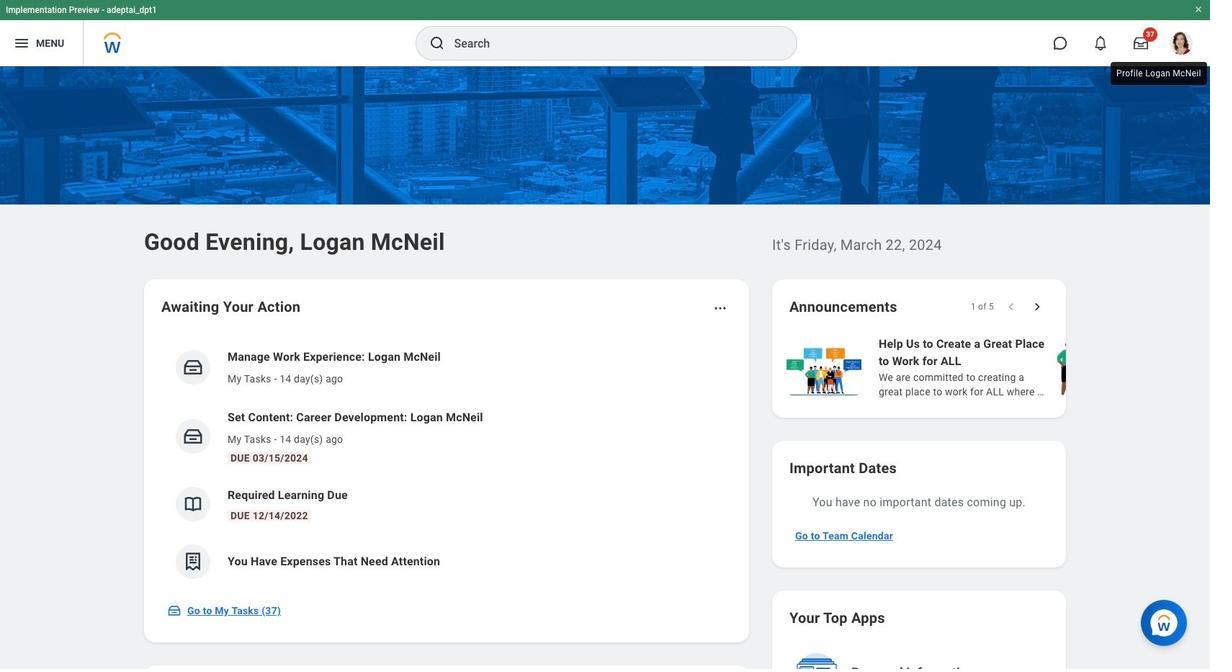Task type: describe. For each thing, give the bounding box(es) containing it.
search image
[[428, 35, 446, 52]]

inbox large image
[[1134, 36, 1149, 50]]

dashboard expenses image
[[182, 551, 204, 573]]

0 horizontal spatial inbox image
[[167, 604, 182, 618]]

justify image
[[13, 35, 30, 52]]

0 horizontal spatial list
[[161, 337, 732, 591]]

inbox image
[[182, 426, 204, 448]]

1 horizontal spatial list
[[784, 334, 1211, 401]]

chevron right small image
[[1031, 300, 1045, 314]]

Search Workday  search field
[[454, 27, 767, 59]]



Task type: locate. For each thing, give the bounding box(es) containing it.
profile logan mcneil image
[[1170, 32, 1193, 58]]

book open image
[[182, 494, 204, 515]]

list
[[784, 334, 1211, 401], [161, 337, 732, 591]]

main content
[[0, 66, 1211, 670]]

inbox image
[[182, 357, 204, 378], [167, 604, 182, 618]]

banner
[[0, 0, 1211, 66]]

1 vertical spatial inbox image
[[167, 604, 182, 618]]

related actions image
[[714, 301, 728, 316]]

close environment banner image
[[1195, 5, 1204, 14]]

notifications large image
[[1094, 36, 1108, 50]]

tooltip
[[1108, 59, 1211, 88]]

status
[[971, 301, 995, 313]]

1 horizontal spatial inbox image
[[182, 357, 204, 378]]

0 vertical spatial inbox image
[[182, 357, 204, 378]]

chevron left small image
[[1005, 300, 1019, 314]]



Task type: vqa. For each thing, say whether or not it's contained in the screenshot.
left List
yes



